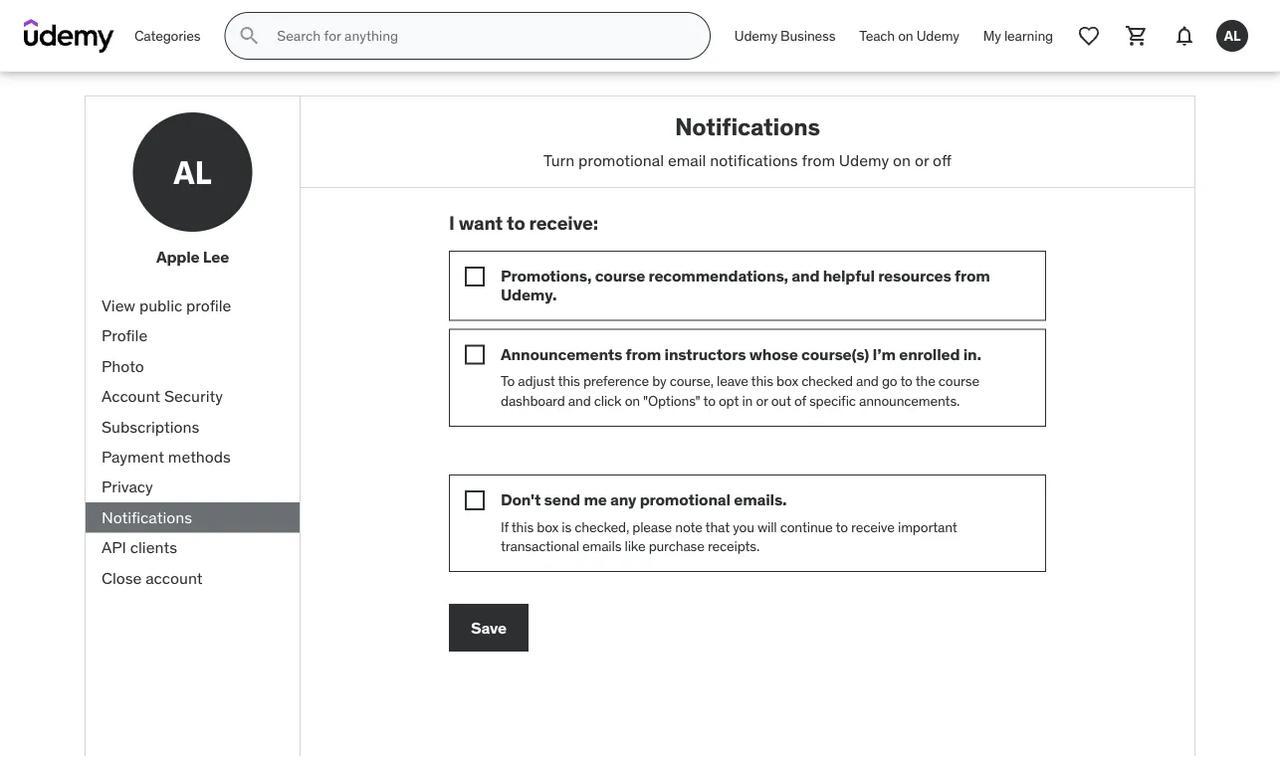 Task type: locate. For each thing, give the bounding box(es) containing it.
udemy
[[735, 27, 778, 45], [917, 27, 960, 45], [839, 150, 889, 170]]

0 horizontal spatial from
[[626, 344, 661, 364]]

or
[[915, 150, 929, 170], [756, 392, 768, 410]]

1 horizontal spatial and
[[792, 266, 820, 286]]

this down announcements
[[558, 372, 580, 390]]

close
[[102, 568, 142, 588]]

this
[[558, 372, 580, 390], [751, 372, 774, 390], [512, 518, 534, 536]]

or left off
[[915, 150, 929, 170]]

1 vertical spatial or
[[756, 392, 768, 410]]

save
[[471, 618, 507, 638]]

on left off
[[893, 150, 911, 170]]

please
[[633, 518, 672, 536]]

udemy left my
[[917, 27, 960, 45]]

promotional
[[579, 150, 664, 170], [640, 490, 731, 510]]

this inside don't send me any promotional emails. if this box is checked, please note that you will continue to receive important transactional emails like purchase receipts.
[[512, 518, 534, 536]]

1 vertical spatial on
[[893, 150, 911, 170]]

and left the helpful
[[792, 266, 820, 286]]

1 vertical spatial al
[[174, 152, 212, 192]]

0 horizontal spatial box
[[537, 518, 559, 536]]

1 vertical spatial course
[[939, 372, 980, 390]]

2 vertical spatial and
[[568, 392, 591, 410]]

checked
[[802, 372, 853, 390]]

2 vertical spatial on
[[625, 392, 640, 410]]

or right in
[[756, 392, 768, 410]]

promotional inside notifications turn promotional email notifications from udemy on or off
[[579, 150, 664, 170]]

by
[[652, 372, 667, 390]]

i want to receive:
[[449, 211, 598, 235]]

api
[[102, 538, 126, 558]]

from right "resources"
[[955, 266, 990, 286]]

1 horizontal spatial from
[[802, 150, 835, 170]]

teach on udemy link
[[848, 12, 972, 60]]

0 vertical spatial small image
[[465, 267, 485, 287]]

want
[[459, 211, 503, 235]]

photo
[[102, 356, 144, 376]]

0 horizontal spatial and
[[568, 392, 591, 410]]

notifications up notifications
[[675, 112, 820, 141]]

promotions, course recommendations, and helpful resources from udemy.
[[501, 266, 990, 305]]

to left receive
[[836, 518, 848, 536]]

course inside announcements from instructors whose course(s) i'm enrolled in. to adjust this preference by course, leave this box checked and go to the  course dashboard and click on "options" to opt in or out of specific announcements.
[[939, 372, 980, 390]]

enrolled
[[899, 344, 960, 364]]

announcements
[[501, 344, 623, 364]]

2 small image from the top
[[465, 345, 485, 365]]

in.
[[964, 344, 982, 364]]

2 vertical spatial small image
[[465, 491, 485, 511]]

3 small image from the top
[[465, 491, 485, 511]]

al right notifications icon
[[1225, 26, 1241, 44]]

or inside notifications turn promotional email notifications from udemy on or off
[[915, 150, 929, 170]]

box up "out"
[[777, 372, 799, 390]]

1 vertical spatial small image
[[465, 345, 485, 365]]

box inside announcements from instructors whose course(s) i'm enrolled in. to adjust this preference by course, leave this box checked and go to the  course dashboard and click on "options" to opt in or out of specific announcements.
[[777, 372, 799, 390]]

1 horizontal spatial al
[[1225, 26, 1241, 44]]

course
[[595, 266, 645, 286], [939, 372, 980, 390]]

1 vertical spatial notifications
[[102, 507, 192, 528]]

promotional right the "turn"
[[579, 150, 664, 170]]

from inside 'promotions, course recommendations, and helpful resources from udemy.'
[[955, 266, 990, 286]]

al inside al link
[[1225, 26, 1241, 44]]

opt
[[719, 392, 739, 410]]

on inside announcements from instructors whose course(s) i'm enrolled in. to adjust this preference by course, leave this box checked and go to the  course dashboard and click on "options" to opt in or out of specific announcements.
[[625, 392, 640, 410]]

announcements.
[[859, 392, 960, 410]]

you
[[733, 518, 755, 536]]

0 vertical spatial promotional
[[579, 150, 664, 170]]

is
[[562, 518, 572, 536]]

and left click
[[568, 392, 591, 410]]

to right want
[[507, 211, 525, 235]]

1 vertical spatial and
[[856, 372, 879, 390]]

al
[[1225, 26, 1241, 44], [174, 152, 212, 192]]

on
[[898, 27, 914, 45], [893, 150, 911, 170], [625, 392, 640, 410]]

turn
[[544, 150, 575, 170]]

on inside 'link'
[[898, 27, 914, 45]]

0 vertical spatial course
[[595, 266, 645, 286]]

2 horizontal spatial and
[[856, 372, 879, 390]]

2 vertical spatial from
[[626, 344, 661, 364]]

1 horizontal spatial course
[[939, 372, 980, 390]]

course right promotions,
[[595, 266, 645, 286]]

receipts.
[[708, 538, 760, 556]]

promotional up note
[[640, 490, 731, 510]]

off
[[933, 150, 952, 170]]

1 horizontal spatial or
[[915, 150, 929, 170]]

notifications inside view public profile profile photo account security subscriptions payment methods privacy notifications api clients close account
[[102, 507, 192, 528]]

business
[[781, 27, 836, 45]]

1 horizontal spatial notifications
[[675, 112, 820, 141]]

0 horizontal spatial al
[[174, 152, 212, 192]]

privacy link
[[86, 473, 300, 503]]

notifications
[[675, 112, 820, 141], [102, 507, 192, 528]]

1 horizontal spatial udemy
[[839, 150, 889, 170]]

from inside notifications turn promotional email notifications from udemy on or off
[[802, 150, 835, 170]]

to
[[507, 211, 525, 235], [901, 372, 913, 390], [703, 392, 716, 410], [836, 518, 848, 536]]

small image left don't at the left of the page
[[465, 491, 485, 511]]

from up by
[[626, 344, 661, 364]]

udemy left off
[[839, 150, 889, 170]]

out
[[771, 392, 791, 410]]

notifications inside notifications turn promotional email notifications from udemy on or off
[[675, 112, 820, 141]]

promotional inside don't send me any promotional emails. if this box is checked, please note that you will continue to receive important transactional emails like purchase receipts.
[[640, 490, 731, 510]]

from right notifications
[[802, 150, 835, 170]]

recommendations,
[[649, 266, 789, 286]]

small image left announcements
[[465, 345, 485, 365]]

udemy inside 'link'
[[917, 27, 960, 45]]

whose
[[750, 344, 798, 364]]

and
[[792, 266, 820, 286], [856, 372, 879, 390], [568, 392, 591, 410]]

box left is
[[537, 518, 559, 536]]

on right click
[[625, 392, 640, 410]]

from
[[802, 150, 835, 170], [955, 266, 990, 286], [626, 344, 661, 364]]

2 horizontal spatial udemy
[[917, 27, 960, 45]]

to right go
[[901, 372, 913, 390]]

al up apple lee
[[174, 152, 212, 192]]

1 horizontal spatial box
[[777, 372, 799, 390]]

go
[[882, 372, 898, 390]]

udemy business link
[[723, 12, 848, 60]]

udemy.
[[501, 285, 557, 305]]

0 horizontal spatial this
[[512, 518, 534, 536]]

0 vertical spatial al
[[1225, 26, 1241, 44]]

0 vertical spatial on
[[898, 27, 914, 45]]

0 horizontal spatial course
[[595, 266, 645, 286]]

notifications turn promotional email notifications from udemy on or off
[[544, 112, 952, 170]]

1 vertical spatial promotional
[[640, 490, 731, 510]]

privacy
[[102, 477, 153, 497]]

1 vertical spatial box
[[537, 518, 559, 536]]

wishlist image
[[1077, 24, 1101, 48]]

course,
[[670, 372, 714, 390]]

1 small image from the top
[[465, 267, 485, 287]]

small image
[[465, 267, 485, 287], [465, 345, 485, 365], [465, 491, 485, 511]]

subscriptions link
[[86, 412, 300, 442]]

udemy business
[[735, 27, 836, 45]]

0 vertical spatial and
[[792, 266, 820, 286]]

2 horizontal spatial from
[[955, 266, 990, 286]]

important
[[898, 518, 958, 536]]

udemy left business
[[735, 27, 778, 45]]

0 vertical spatial from
[[802, 150, 835, 170]]

small image for promotions, course recommendations, and helpful resources from udemy.
[[465, 267, 485, 287]]

0 horizontal spatial notifications
[[102, 507, 192, 528]]

profile
[[102, 326, 148, 346]]

and left go
[[856, 372, 879, 390]]

transactional
[[501, 538, 579, 556]]

1 vertical spatial from
[[955, 266, 990, 286]]

in
[[742, 392, 753, 410]]

0 vertical spatial box
[[777, 372, 799, 390]]

small image down want
[[465, 267, 485, 287]]

this up in
[[751, 372, 774, 390]]

notifications up clients
[[102, 507, 192, 528]]

on right teach
[[898, 27, 914, 45]]

submit search image
[[237, 24, 261, 48]]

api clients link
[[86, 533, 300, 563]]

to inside don't send me any promotional emails. if this box is checked, please note that you will continue to receive important transactional emails like purchase receipts.
[[836, 518, 848, 536]]

0 horizontal spatial or
[[756, 392, 768, 410]]

this right if
[[512, 518, 534, 536]]

continue
[[780, 518, 833, 536]]

0 vertical spatial notifications
[[675, 112, 820, 141]]

0 vertical spatial or
[[915, 150, 929, 170]]

account security link
[[86, 382, 300, 412]]

helpful
[[823, 266, 875, 286]]

and inside 'promotions, course recommendations, and helpful resources from udemy.'
[[792, 266, 820, 286]]

course down in.
[[939, 372, 980, 390]]



Task type: vqa. For each thing, say whether or not it's contained in the screenshot.
small icon
yes



Task type: describe. For each thing, give the bounding box(es) containing it.
don't
[[501, 490, 541, 510]]

note
[[675, 518, 703, 536]]

promotions,
[[501, 266, 592, 286]]

my learning
[[984, 27, 1054, 45]]

notifications
[[710, 150, 798, 170]]

learning
[[1005, 27, 1054, 45]]

2 horizontal spatial this
[[751, 372, 774, 390]]

leave
[[717, 372, 749, 390]]

small image for don't send me any promotional emails.
[[465, 491, 485, 511]]

close account link
[[86, 563, 300, 594]]

receive:
[[529, 211, 598, 235]]

profile
[[186, 295, 231, 316]]

any
[[610, 490, 637, 510]]

my learning link
[[972, 12, 1065, 60]]

like
[[625, 538, 646, 556]]

instructors
[[665, 344, 746, 364]]

to left opt
[[703, 392, 716, 410]]

click
[[594, 392, 622, 410]]

of
[[795, 392, 806, 410]]

lee
[[203, 247, 229, 267]]

from inside announcements from instructors whose course(s) i'm enrolled in. to adjust this preference by course, leave this box checked and go to the  course dashboard and click on "options" to opt in or out of specific announcements.
[[626, 344, 661, 364]]

subscriptions
[[102, 417, 199, 437]]

"options"
[[643, 392, 701, 410]]

if
[[501, 518, 509, 536]]

view public profile link
[[86, 291, 300, 321]]

checked,
[[575, 518, 629, 536]]

view
[[102, 295, 135, 316]]

emails.
[[734, 490, 787, 510]]

don't send me any promotional emails. if this box is checked, please note that you will continue to receive important transactional emails like purchase receipts.
[[501, 490, 958, 556]]

al link
[[1209, 12, 1257, 60]]

notifications link
[[86, 503, 300, 533]]

public
[[139, 295, 182, 316]]

categories
[[134, 27, 200, 45]]

small image for announcements from instructors whose course(s) i'm enrolled in.
[[465, 345, 485, 365]]

payment
[[102, 447, 164, 467]]

categories button
[[122, 12, 212, 60]]

email
[[668, 150, 706, 170]]

account
[[102, 386, 160, 407]]

on inside notifications turn promotional email notifications from udemy on or off
[[893, 150, 911, 170]]

me
[[584, 490, 607, 510]]

emails
[[583, 538, 622, 556]]

course(s)
[[802, 344, 870, 364]]

udemy image
[[24, 19, 115, 53]]

i
[[449, 211, 455, 235]]

dashboard
[[501, 392, 565, 410]]

i'm
[[873, 344, 896, 364]]

account
[[146, 568, 203, 588]]

specific
[[809, 392, 856, 410]]

1 horizontal spatial this
[[558, 372, 580, 390]]

to
[[501, 372, 515, 390]]

preference
[[583, 372, 649, 390]]

save button
[[449, 605, 529, 652]]

udemy inside notifications turn promotional email notifications from udemy on or off
[[839, 150, 889, 170]]

notifications image
[[1173, 24, 1197, 48]]

adjust
[[518, 372, 555, 390]]

or inside announcements from instructors whose course(s) i'm enrolled in. to adjust this preference by course, leave this box checked and go to the  course dashboard and click on "options" to opt in or out of specific announcements.
[[756, 392, 768, 410]]

security
[[164, 386, 223, 407]]

methods
[[168, 447, 231, 467]]

0 horizontal spatial udemy
[[735, 27, 778, 45]]

view public profile profile photo account security subscriptions payment methods privacy notifications api clients close account
[[102, 295, 231, 588]]

send
[[544, 490, 581, 510]]

payment methods link
[[86, 442, 300, 473]]

announcements from instructors whose course(s) i'm enrolled in. to adjust this preference by course, leave this box checked and go to the  course dashboard and click on "options" to opt in or out of specific announcements.
[[501, 344, 982, 410]]

receive
[[851, 518, 895, 536]]

shopping cart with 0 items image
[[1125, 24, 1149, 48]]

clients
[[130, 538, 177, 558]]

profile link
[[86, 321, 300, 352]]

resources
[[878, 266, 952, 286]]

the
[[916, 372, 936, 390]]

apple
[[156, 247, 200, 267]]

teach on udemy
[[860, 27, 960, 45]]

course inside 'promotions, course recommendations, and helpful resources from udemy.'
[[595, 266, 645, 286]]

apple lee
[[156, 247, 229, 267]]

box inside don't send me any promotional emails. if this box is checked, please note that you will continue to receive important transactional emails like purchase receipts.
[[537, 518, 559, 536]]

that
[[706, 518, 730, 536]]

Search for anything text field
[[273, 19, 686, 53]]

purchase
[[649, 538, 705, 556]]

my
[[984, 27, 1001, 45]]

teach
[[860, 27, 895, 45]]



